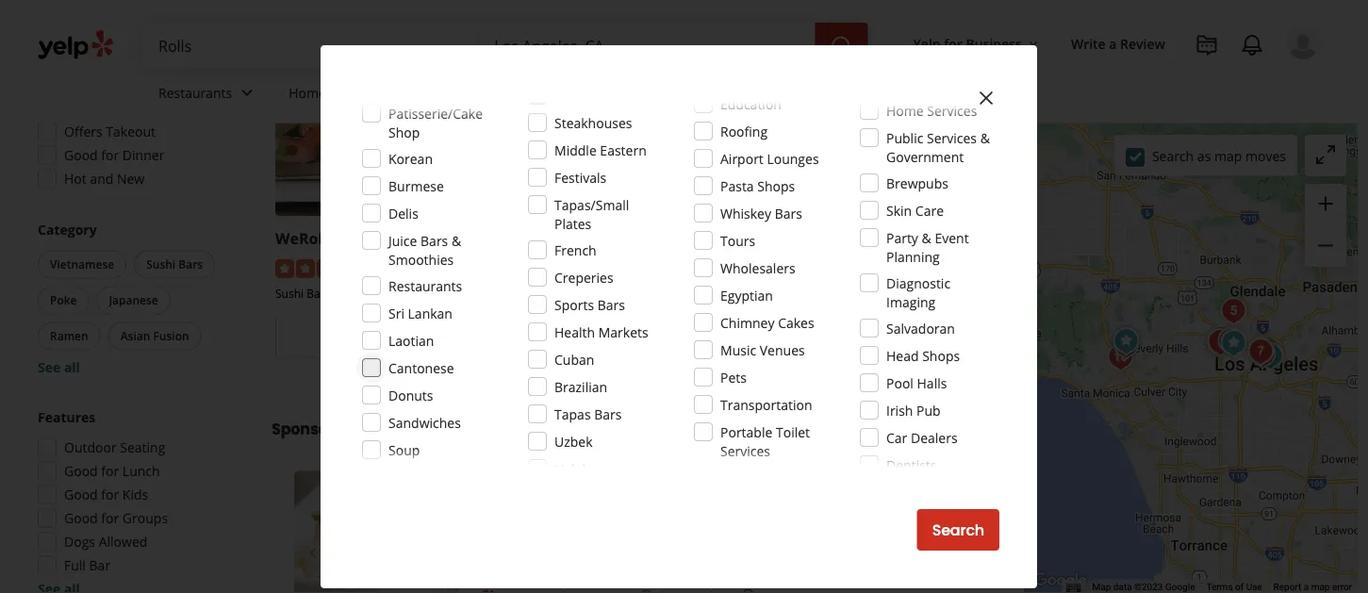Task type: describe. For each thing, give the bounding box(es) containing it.
irish pub
[[887, 401, 941, 419]]

1 until from the left
[[367, 358, 395, 376]]

donuts
[[389, 386, 433, 404]]

pool
[[887, 374, 914, 392]]

creperies
[[555, 268, 614, 286]]

eastern
[[600, 141, 647, 159]]

map data ©2023 google
[[1093, 582, 1195, 593]]

health
[[555, 323, 595, 341]]

whiskey bars
[[721, 204, 803, 222]]

results
[[356, 419, 412, 440]]

good for dinner
[[64, 146, 164, 164]]

skin care
[[887, 201, 944, 219]]

kids
[[122, 486, 148, 504]]

cantonese
[[389, 359, 454, 377]]

home inside 'business categories' element
[[289, 84, 326, 101]]

16 parking v2 image
[[640, 589, 655, 593]]

offers delivery
[[64, 75, 156, 93]]

a for report
[[1304, 582, 1309, 593]]

map for error
[[1312, 582, 1330, 593]]

roll call - koreatown image
[[1215, 324, 1253, 362]]

kazunori | westwood image
[[1108, 326, 1145, 364]]

report
[[1274, 582, 1302, 593]]

group containing category
[[34, 220, 234, 377]]

roofing
[[721, 122, 768, 140]]

see
[[38, 358, 61, 376]]

pm for open now 5:29 pm
[[163, 52, 183, 70]]

portable
[[721, 423, 773, 441]]

google image
[[1030, 569, 1092, 593]]

public
[[887, 129, 924, 147]]

takeout
[[106, 123, 156, 141]]

lankan
[[408, 304, 453, 322]]

reviews) for hello fish
[[917, 258, 968, 276]]

good for good for kids
[[64, 486, 98, 504]]

fast
[[389, 286, 411, 301]]

food
[[414, 286, 440, 301]]

slideshow element
[[294, 471, 459, 593]]

wholesalers
[[721, 259, 796, 277]]

business
[[966, 34, 1022, 52]]

roll
[[516, 228, 544, 249]]

party
[[887, 229, 919, 247]]

dogs allowed
[[64, 533, 147, 551]]

(43
[[407, 258, 426, 276]]

2 japanese, from the left
[[516, 286, 566, 301]]

asian fusion
[[120, 328, 189, 344]]

japanese
[[109, 292, 158, 308]]

(531
[[887, 258, 914, 276]]

asian
[[120, 328, 150, 344]]

for for lunch
[[101, 462, 119, 480]]

hot and new
[[64, 170, 145, 188]]

bars for juice bars & smoothies
[[421, 232, 448, 249]]

weroll nori
[[275, 228, 364, 249]]

bars for sushi bars
[[179, 257, 203, 272]]

california roll factory image
[[1102, 339, 1140, 376]]

©2023
[[1135, 582, 1163, 593]]

offers takeout
[[64, 123, 156, 141]]

zoom in image
[[1315, 192, 1337, 215]]

car dealers
[[887, 429, 958, 447]]

group containing suggested
[[32, 21, 234, 194]]

tapas/small plates
[[555, 196, 629, 233]]

open for now
[[64, 52, 98, 70]]

dealers
[[911, 429, 958, 447]]

portable toilet services
[[721, 423, 810, 460]]

home inside the search dialog
[[887, 101, 924, 119]]

user actions element
[[898, 24, 1347, 140]]

sushi inside sushi bars button
[[146, 257, 176, 272]]

home services inside the search dialog
[[887, 101, 977, 119]]

poke button
[[38, 286, 89, 315]]

now for weroll nori
[[395, 327, 427, 348]]

bars for tapas bars
[[594, 405, 622, 423]]

a for write
[[1110, 34, 1117, 52]]

ramen button
[[38, 322, 101, 350]]

close image
[[975, 87, 998, 109]]

(580
[[647, 258, 674, 276]]

whiskey
[[721, 204, 772, 222]]

2:00
[[878, 358, 905, 376]]

sandwiches
[[389, 414, 461, 432]]

party & event planning
[[887, 229, 969, 266]]

order for fish
[[829, 327, 871, 348]]

& inside party & event planning
[[922, 229, 932, 247]]

order for nori
[[349, 327, 391, 348]]

roll call - koreatown link
[[516, 228, 672, 249]]

allowed
[[99, 533, 147, 551]]

juice bars & smoothies
[[389, 232, 461, 268]]

french
[[555, 241, 597, 259]]

order now link for hello fish
[[756, 316, 981, 358]]

order now for roll call - koreatown
[[589, 327, 667, 348]]

4.6
[[385, 258, 404, 276]]

pub
[[917, 401, 941, 419]]

halls
[[917, 374, 947, 392]]

outdoor seating
[[64, 439, 165, 457]]

order now for weroll nori
[[349, 327, 427, 348]]

previous image
[[302, 542, 324, 565]]

weroll nori link
[[275, 228, 364, 249]]

write a review
[[1071, 34, 1166, 52]]

middle
[[555, 141, 597, 159]]

yelp for business
[[914, 34, 1022, 52]]

4.2 (531 reviews)
[[865, 258, 968, 276]]

delivery
[[106, 75, 156, 93]]

juice
[[389, 232, 417, 249]]

sushi bars button
[[134, 250, 215, 279]]

business categories element
[[143, 68, 1320, 123]]

imaging
[[887, 293, 936, 311]]

category
[[38, 221, 97, 239]]

google
[[1166, 582, 1195, 593]]

tapas bars
[[555, 405, 622, 423]]

good for groups
[[64, 509, 168, 527]]

car
[[887, 429, 908, 447]]

16 years in business v2 image
[[481, 589, 496, 593]]

write a review link
[[1064, 26, 1173, 60]]

services inside portable toilet services
[[721, 442, 771, 460]]

chinese
[[630, 286, 672, 301]]

services inside public services & government
[[927, 129, 977, 147]]

koreatown
[[589, 228, 672, 249]]

good for good for dinner
[[64, 146, 98, 164]]

roll call - koreatown image
[[294, 471, 459, 593]]

see all
[[38, 358, 80, 376]]

now up offers delivery
[[101, 52, 130, 70]]

weroll
[[275, 228, 327, 249]]

for for groups
[[101, 509, 119, 527]]

head shops
[[887, 347, 960, 365]]

4.6 star rating image
[[275, 259, 377, 278]]

wraps, salad, sushi bars
[[756, 286, 885, 301]]

offers for offers takeout
[[64, 123, 102, 141]]

and
[[90, 170, 113, 188]]

head
[[887, 347, 919, 365]]

zoom out image
[[1315, 234, 1337, 257]]



Task type: vqa. For each thing, say whether or not it's contained in the screenshot.
the rightmost Repair
no



Task type: locate. For each thing, give the bounding box(es) containing it.
for right the "yelp"
[[944, 34, 963, 52]]

bars down 4.2
[[861, 286, 885, 301]]

& inside juice bars & smoothies
[[452, 232, 461, 249]]

0 vertical spatial offers
[[64, 75, 102, 93]]

bars, down 4.6 star rating image
[[307, 286, 333, 301]]

sushi
[[146, 257, 176, 272], [275, 286, 304, 301], [569, 286, 597, 301], [830, 286, 858, 301]]

sōgo roll bar image
[[1215, 292, 1253, 330]]

1 horizontal spatial pm
[[428, 358, 448, 376]]

1 vertical spatial a
[[1304, 582, 1309, 593]]

2 order now link from the left
[[516, 316, 741, 358]]

bars up hello fish
[[775, 204, 803, 222]]

1 japanese, from the left
[[336, 286, 386, 301]]

1 horizontal spatial restaurants
[[389, 277, 462, 295]]

1 horizontal spatial &
[[922, 229, 932, 247]]

order now link for weroll nori
[[275, 316, 501, 358]]

sushi down 4.3 star rating image
[[569, 286, 597, 301]]

16 chevron down v2 image
[[1026, 36, 1041, 52]]

good up dogs
[[64, 509, 98, 527]]

1 vertical spatial restaurants
[[389, 277, 462, 295]]

search left the as at right top
[[1153, 147, 1194, 165]]

order now link up open until 8:30 pm
[[275, 316, 501, 358]]

pm inside group
[[163, 52, 183, 70]]

chimney
[[721, 314, 775, 332]]

until left 8:30
[[367, 358, 395, 376]]

search as map moves
[[1153, 147, 1287, 165]]

review
[[1121, 34, 1166, 52]]

order now down sri
[[349, 327, 427, 348]]

1 horizontal spatial reviews)
[[677, 258, 728, 276]]

open inside group
[[64, 52, 98, 70]]

poke
[[50, 292, 77, 308]]

order up "until 2:00 am"
[[829, 327, 871, 348]]

1 order from the left
[[349, 327, 391, 348]]

japanese button
[[97, 286, 171, 315]]

1 vertical spatial search
[[933, 520, 985, 541]]

16 info v2 image
[[415, 422, 431, 437]]

good for good for groups
[[64, 509, 98, 527]]

1 horizontal spatial shops
[[923, 347, 960, 365]]

3 order now from the left
[[829, 327, 908, 348]]

for for dinner
[[101, 146, 119, 164]]

full
[[64, 556, 86, 574]]

pm right 8:30
[[428, 358, 448, 376]]

0 horizontal spatial until
[[367, 358, 395, 376]]

2 horizontal spatial open
[[569, 358, 604, 376]]

suggested
[[38, 22, 105, 40]]

plates
[[555, 215, 592, 233]]

search image
[[831, 35, 853, 58]]

skin
[[887, 201, 912, 219]]

bars inside button
[[179, 257, 203, 272]]

bars inside juice bars & smoothies
[[421, 232, 448, 249]]

yunomi handroll image
[[1252, 338, 1290, 375]]

bars up smoothies
[[421, 232, 448, 249]]

1 horizontal spatial order
[[589, 327, 631, 348]]

1 horizontal spatial home services
[[887, 101, 977, 119]]

dinner
[[122, 146, 164, 164]]

cakes
[[778, 314, 815, 332]]

sushi bars, japanese, fast food
[[275, 286, 440, 301]]

kazunori | dtla image
[[1244, 336, 1282, 374]]

good for lunch
[[64, 462, 160, 480]]

map right the as at right top
[[1215, 147, 1243, 165]]

& for public services & government
[[981, 129, 990, 147]]

order now link up "until 2:00 am"
[[756, 316, 981, 358]]

asian fusion button
[[108, 322, 201, 350]]

pm for open until 8:30 pm
[[428, 358, 448, 376]]

bars up health markets
[[598, 296, 625, 314]]

1 horizontal spatial home
[[887, 101, 924, 119]]

pool halls
[[887, 374, 947, 392]]

0 vertical spatial shops
[[758, 177, 795, 195]]

for inside button
[[944, 34, 963, 52]]

1 order now link from the left
[[275, 316, 501, 358]]

4 good from the top
[[64, 509, 98, 527]]

0 horizontal spatial restaurants
[[158, 84, 232, 101]]

for up good for kids
[[101, 462, 119, 480]]

hot
[[64, 170, 87, 188]]

for down offers takeout
[[101, 146, 119, 164]]

2 horizontal spatial reviews)
[[917, 258, 968, 276]]

japanese, down 4.3 star rating image
[[516, 286, 566, 301]]

24 chevron down v2 image
[[236, 81, 259, 104], [523, 81, 545, 104]]

a right report
[[1304, 582, 1309, 593]]

good down the good for lunch at the bottom left of page
[[64, 486, 98, 504]]

japanese, left fast in the left of the page
[[336, 286, 386, 301]]

for down good for kids
[[101, 509, 119, 527]]

order now for hello fish
[[829, 327, 908, 348]]

open for until
[[328, 358, 364, 376]]

search inside button
[[933, 520, 985, 541]]

4.2
[[865, 258, 884, 276]]

search dialog
[[0, 0, 1369, 593]]

3 order now link from the left
[[756, 316, 981, 358]]

roll call - koreatown
[[516, 228, 672, 249]]

now for roll call - koreatown
[[635, 327, 667, 348]]

egyptian
[[721, 286, 773, 304]]

bars,
[[307, 286, 333, 301], [600, 286, 627, 301]]

outdoor
[[64, 439, 117, 457]]

expand map image
[[1315, 143, 1337, 166]]

venues
[[760, 341, 805, 359]]

tapas/small
[[555, 196, 629, 214]]

reviews) down event
[[917, 258, 968, 276]]

halal
[[555, 460, 586, 478]]

now up the 2:00 at the right of page
[[875, 327, 908, 348]]

-
[[580, 228, 585, 249]]

diagnostic imaging
[[887, 274, 951, 311]]

moves
[[1246, 147, 1287, 165]]

reviews) right (580
[[677, 258, 728, 276]]

sponsored results
[[272, 419, 412, 440]]

1 vertical spatial offers
[[64, 123, 102, 141]]

2 offers from the top
[[64, 123, 102, 141]]

data
[[1114, 582, 1132, 593]]

2 horizontal spatial order now
[[829, 327, 908, 348]]

map for moves
[[1215, 147, 1243, 165]]

takeout sushi and roll image
[[1212, 323, 1250, 360]]

24 chevron down v2 image inside restaurants link
[[236, 81, 259, 104]]

sushi rush image
[[1243, 333, 1280, 371]]

good for kids
[[64, 486, 148, 504]]

2 order now from the left
[[589, 327, 667, 348]]

info icon image
[[741, 588, 756, 593], [741, 588, 756, 593]]

1 vertical spatial map
[[1312, 582, 1330, 593]]

0 vertical spatial map
[[1215, 147, 1243, 165]]

4.6 (43 reviews)
[[385, 258, 480, 276]]

until
[[367, 358, 395, 376], [847, 358, 875, 376]]

8:30
[[398, 358, 424, 376]]

0 horizontal spatial shops
[[758, 177, 795, 195]]

sushi down 4.6 star rating image
[[275, 286, 304, 301]]

1 horizontal spatial bars,
[[600, 286, 627, 301]]

1 horizontal spatial map
[[1312, 582, 1330, 593]]

shops down airport lounges
[[758, 177, 795, 195]]

bars, left chinese
[[600, 286, 627, 301]]

0 horizontal spatial search
[[933, 520, 985, 541]]

group containing features
[[32, 408, 234, 593]]

as
[[1198, 147, 1211, 165]]

open up brazilian
[[569, 358, 604, 376]]

1 vertical spatial shops
[[923, 347, 960, 365]]

salad,
[[795, 286, 827, 301]]

bars right tapas
[[594, 405, 622, 423]]

restaurants inside the search dialog
[[389, 277, 462, 295]]

2 order from the left
[[589, 327, 631, 348]]

2 reviews) from the left
[[677, 258, 728, 276]]

shops
[[758, 177, 795, 195], [923, 347, 960, 365]]

offers for offers delivery
[[64, 75, 102, 93]]

0 horizontal spatial bars,
[[307, 286, 333, 301]]

0 horizontal spatial map
[[1215, 147, 1243, 165]]

tapas
[[555, 405, 591, 423]]

1 horizontal spatial until
[[847, 358, 875, 376]]

hello
[[756, 228, 795, 249]]

2 until from the left
[[847, 358, 875, 376]]

order up open until 8:30 pm
[[349, 327, 391, 348]]

good down the outdoor
[[64, 462, 98, 480]]

2 horizontal spatial &
[[981, 129, 990, 147]]

terms of use link
[[1207, 582, 1263, 593]]

1 bars, from the left
[[307, 286, 333, 301]]

reviews) for weroll nori
[[429, 258, 480, 276]]

call
[[548, 228, 576, 249]]

0 horizontal spatial pm
[[163, 52, 183, 70]]

write
[[1071, 34, 1106, 52]]

0 horizontal spatial japanese,
[[336, 286, 386, 301]]

0 horizontal spatial reviews)
[[429, 258, 480, 276]]

yelp for business button
[[906, 26, 1049, 60]]

restaurants down the 4.6 (43 reviews)
[[389, 277, 462, 295]]

0 horizontal spatial &
[[452, 232, 461, 249]]

wraps,
[[756, 286, 792, 301]]

pm right "5:29"
[[163, 52, 183, 70]]

& down close icon
[[981, 129, 990, 147]]

patisserie/cake shop
[[389, 104, 483, 141]]

order down sports bars
[[589, 327, 631, 348]]

search for search
[[933, 520, 985, 541]]

1 good from the top
[[64, 146, 98, 164]]

sri lankan
[[389, 304, 453, 322]]

bar
[[89, 556, 110, 574]]

2 horizontal spatial order
[[829, 327, 871, 348]]

shops up "halls" at right
[[923, 347, 960, 365]]

map left error
[[1312, 582, 1330, 593]]

bars for whiskey bars
[[775, 204, 803, 222]]

now for hello fish
[[875, 327, 908, 348]]

airport
[[721, 149, 764, 167]]

0 horizontal spatial open
[[64, 52, 98, 70]]

3 reviews) from the left
[[917, 258, 968, 276]]

1 horizontal spatial 24 chevron down v2 image
[[523, 81, 545, 104]]

2 good from the top
[[64, 462, 98, 480]]

1 horizontal spatial order now link
[[516, 316, 741, 358]]

a right write
[[1110, 34, 1117, 52]]

keyboard shortcuts image
[[1066, 583, 1081, 593]]

0 horizontal spatial a
[[1110, 34, 1117, 52]]

0 vertical spatial a
[[1110, 34, 1117, 52]]

terms
[[1207, 582, 1233, 593]]

open up sponsored results
[[328, 358, 364, 376]]

services
[[330, 84, 380, 101], [927, 101, 977, 119], [927, 129, 977, 147], [721, 442, 771, 460]]

2 24 chevron down v2 image from the left
[[523, 81, 545, 104]]

delis
[[389, 204, 419, 222]]

california rock'n sushi - los angeles image
[[1202, 324, 1240, 361]]

1 horizontal spatial a
[[1304, 582, 1309, 593]]

smoothies
[[389, 250, 454, 268]]

bars for sports bars
[[598, 296, 625, 314]]

4.2 star rating image
[[756, 259, 858, 278]]

search button
[[917, 509, 1000, 551]]

3 good from the top
[[64, 486, 98, 504]]

restaurants inside 'business categories' element
[[158, 84, 232, 101]]

1 offers from the top
[[64, 75, 102, 93]]

map region
[[864, 0, 1369, 593]]

offers
[[64, 75, 102, 93], [64, 123, 102, 141]]

shops for head shops
[[923, 347, 960, 365]]

pasta shops
[[721, 177, 795, 195]]

reviews)
[[429, 258, 480, 276], [677, 258, 728, 276], [917, 258, 968, 276]]

order now link for roll call - koreatown
[[516, 316, 741, 358]]

& for juice bars & smoothies
[[452, 232, 461, 249]]

open now 5:29 pm
[[64, 52, 183, 70]]

brazilian
[[555, 378, 608, 396]]

chimney cakes
[[721, 314, 815, 332]]

shops for pasta shops
[[758, 177, 795, 195]]

0 horizontal spatial order
[[349, 327, 391, 348]]

sports bars
[[555, 296, 625, 314]]

1 horizontal spatial search
[[1153, 147, 1194, 165]]

map
[[1093, 582, 1111, 593]]

& inside public services & government
[[981, 129, 990, 147]]

now
[[101, 52, 130, 70], [395, 327, 427, 348], [635, 327, 667, 348], [875, 327, 908, 348]]

home services inside 'business categories' element
[[289, 84, 380, 101]]

2 horizontal spatial order now link
[[756, 316, 981, 358]]

good for good for lunch
[[64, 462, 98, 480]]

1 reviews) from the left
[[429, 258, 480, 276]]

1 vertical spatial pm
[[428, 358, 448, 376]]

notifications image
[[1241, 34, 1264, 57]]

now down sri lankan
[[395, 327, 427, 348]]

0 horizontal spatial order now
[[349, 327, 427, 348]]

laotian
[[389, 332, 434, 349]]

group
[[32, 21, 234, 194], [1305, 184, 1347, 267], [34, 220, 234, 377], [32, 408, 234, 593]]

1 horizontal spatial order now
[[589, 327, 667, 348]]

1 order now from the left
[[349, 327, 427, 348]]

sushi up japanese
[[146, 257, 176, 272]]

1 horizontal spatial open
[[328, 358, 364, 376]]

0 horizontal spatial home services
[[289, 84, 380, 101]]

order now down chinese
[[589, 327, 667, 348]]

restaurants down "5:29"
[[158, 84, 232, 101]]

order now
[[349, 327, 427, 348], [589, 327, 667, 348], [829, 327, 908, 348]]

for down the good for lunch at the bottom left of page
[[101, 486, 119, 504]]

search down dentists
[[933, 520, 985, 541]]

bars up fusion
[[179, 257, 203, 272]]

sushi right salad,
[[830, 286, 858, 301]]

& up planning
[[922, 229, 932, 247]]

care
[[916, 201, 944, 219]]

reviews) right (43
[[429, 258, 480, 276]]

0 horizontal spatial home
[[289, 84, 326, 101]]

open down suggested at top
[[64, 52, 98, 70]]

order for call
[[589, 327, 631, 348]]

terms of use
[[1207, 582, 1263, 593]]

3 order from the left
[[829, 327, 871, 348]]

0 horizontal spatial 24 chevron down v2 image
[[236, 81, 259, 104]]

projects image
[[1196, 34, 1219, 57]]

a
[[1110, 34, 1117, 52], [1304, 582, 1309, 593]]

0 vertical spatial search
[[1153, 147, 1194, 165]]

1 horizontal spatial japanese,
[[516, 286, 566, 301]]

& up the 4.6 (43 reviews)
[[452, 232, 461, 249]]

0 horizontal spatial order now link
[[275, 316, 501, 358]]

offers down open now 5:29 pm in the top of the page
[[64, 75, 102, 93]]

good up hot
[[64, 146, 98, 164]]

roll roll roll image
[[1204, 324, 1242, 362]]

home services link
[[274, 68, 421, 123]]

now down chinese
[[635, 327, 667, 348]]

0 vertical spatial pm
[[163, 52, 183, 70]]

order now up "until 2:00 am"
[[829, 327, 908, 348]]

0 vertical spatial restaurants
[[158, 84, 232, 101]]

hello fish image
[[1202, 321, 1240, 358]]

for for business
[[944, 34, 963, 52]]

search for search as map moves
[[1153, 147, 1194, 165]]

2 bars, from the left
[[600, 286, 627, 301]]

1 24 chevron down v2 image from the left
[[236, 81, 259, 104]]

order now link down chinese
[[516, 316, 741, 358]]

services inside 'business categories' element
[[330, 84, 380, 101]]

tours
[[721, 232, 756, 249]]

health markets
[[555, 323, 649, 341]]

None search field
[[143, 23, 872, 68]]

lounges
[[767, 149, 819, 167]]

weroll nori image
[[1108, 323, 1145, 360], [1108, 323, 1145, 360]]

offers up good for dinner
[[64, 123, 102, 141]]

4.3 star rating image
[[516, 259, 618, 278]]

education
[[721, 95, 782, 113]]

for for kids
[[101, 486, 119, 504]]

until left the 2:00 at the right of page
[[847, 358, 875, 376]]

use
[[1247, 582, 1263, 593]]



